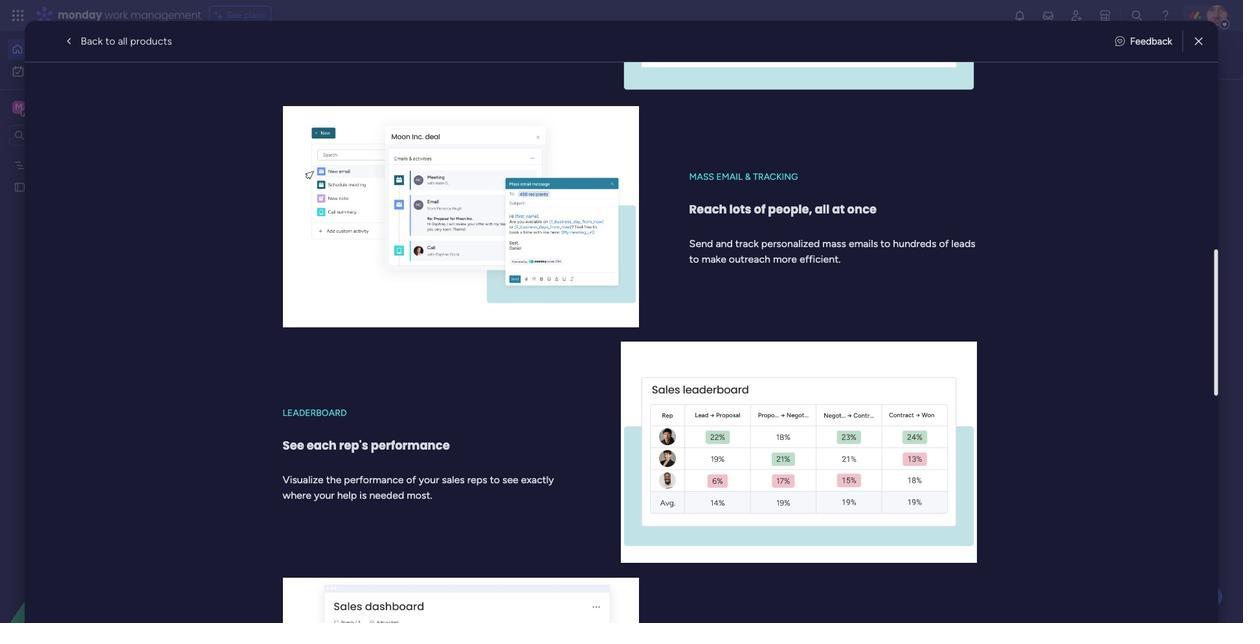 Task type: vqa. For each thing, say whether or not it's contained in the screenshot.
dev related to monday dev
no



Task type: locate. For each thing, give the bounding box(es) containing it.
work management for m
[[316, 410, 397, 421]]

1 vertical spatial component image
[[300, 410, 311, 421]]

component image down public board icon
[[435, 257, 447, 268]]

home link
[[8, 39, 157, 60]]

of left leads
[[939, 238, 949, 250]]

see left each
[[283, 438, 304, 454]]

public board image
[[435, 236, 449, 251]]

1 vertical spatial m
[[269, 397, 282, 415]]

0 vertical spatial all
[[118, 35, 128, 47]]

game for trading card game
[[338, 237, 366, 249]]

1 horizontal spatial lottie animation element
[[631, 31, 995, 80]]

2 vertical spatial game
[[358, 461, 389, 476]]

performance up the visualize the performance of your sales reps to see exactly where your help is needed most. at left bottom
[[371, 438, 450, 454]]

of
[[754, 202, 766, 218], [939, 238, 949, 250], [407, 474, 416, 486]]

boards,
[[352, 55, 386, 68]]

your
[[295, 55, 316, 68], [419, 474, 440, 486], [314, 489, 335, 502]]

m inside workspace selection element
[[15, 102, 23, 113]]

work management > main workspace
[[271, 258, 422, 269], [451, 258, 602, 269]]

pet down 'rep's'
[[337, 461, 355, 476]]

to inside the visualize the performance of your sales reps to see exactly where your help is needed most.
[[490, 474, 500, 486]]

to right back
[[105, 35, 115, 47]]

1 vertical spatial project
[[663, 392, 700, 406]]

to
[[105, 35, 115, 47], [881, 238, 891, 250], [690, 254, 699, 266], [490, 474, 500, 486]]

game right card
[[338, 237, 366, 249]]

1 horizontal spatial work management > main workspace
[[451, 258, 602, 269]]

all
[[118, 35, 128, 47], [815, 202, 830, 218]]

work management
[[316, 410, 397, 421], [678, 410, 759, 421], [316, 480, 397, 491], [678, 480, 759, 491]]

& up make
[[717, 237, 724, 249]]

0 horizontal spatial &
[[717, 237, 724, 249]]

1 add to favorites image from the left
[[391, 237, 404, 250]]

quick search
[[1119, 49, 1181, 61]]

of up most. on the bottom left
[[407, 474, 416, 486]]

each
[[307, 438, 337, 454]]

component image for project planning
[[663, 410, 674, 421]]

management
[[131, 8, 201, 23], [293, 258, 347, 269], [473, 258, 526, 269], [653, 258, 706, 269], [340, 410, 397, 421], [702, 410, 759, 421], [340, 480, 397, 491], [702, 480, 759, 491]]

virtual down each
[[300, 461, 335, 476]]

lottie animation image
[[631, 31, 995, 80], [0, 493, 165, 623]]

component image for workplace workspace
[[663, 480, 674, 491]]

see left plans
[[226, 10, 242, 21]]

main workspace down 'my work' link
[[30, 101, 106, 113]]

quick
[[1119, 49, 1146, 61]]

mass
[[690, 172, 714, 183]]

add to favorites image right plan
[[571, 237, 584, 250]]

2 vertical spatial component image
[[300, 480, 311, 491]]

2 horizontal spatial >
[[709, 258, 714, 269]]

of right lots
[[754, 202, 766, 218]]

m
[[15, 102, 23, 113], [269, 397, 282, 415]]

and up make
[[716, 238, 733, 250]]

virtual
[[716, 258, 743, 269], [300, 461, 335, 476]]

0 vertical spatial virtual
[[716, 258, 743, 269]]

monday marketplace image
[[1099, 9, 1112, 22]]

0 vertical spatial component image
[[435, 257, 447, 268]]

virtual down track
[[716, 258, 743, 269]]

lots
[[730, 202, 752, 218]]

0 horizontal spatial m
[[15, 102, 23, 113]]

and inside "send and track personalized mass emails to hundreds of leads to make outreach more efficient."
[[716, 238, 733, 250]]

v
[[270, 466, 281, 485]]

1 vertical spatial of
[[939, 238, 949, 250]]

see plans button
[[209, 6, 271, 25]]

1 vertical spatial lottie animation image
[[0, 493, 165, 623]]

add to favorites image
[[391, 237, 404, 250], [571, 237, 584, 250]]

0 vertical spatial pet
[[745, 258, 759, 269]]

access
[[261, 55, 293, 68]]

management down workplace workspace
[[702, 480, 759, 491]]

your down the
[[314, 489, 335, 502]]

feedback link
[[1115, 31, 1172, 51]]

&
[[745, 172, 751, 183], [717, 237, 724, 249]]

your left recent
[[295, 55, 316, 68]]

1 horizontal spatial add to favorites image
[[571, 237, 584, 250]]

work management up 'rep's'
[[316, 410, 397, 421]]

game
[[338, 237, 366, 249], [761, 258, 785, 269], [358, 461, 389, 476]]

plans
[[244, 10, 266, 21]]

component image
[[615, 257, 626, 268], [300, 410, 311, 421], [300, 480, 311, 491]]

>
[[349, 258, 355, 269], [529, 258, 534, 269], [709, 258, 714, 269]]

option
[[0, 153, 165, 156]]

work management > main workspace down plan
[[451, 258, 602, 269]]

more
[[773, 254, 797, 266]]

1 vertical spatial pet
[[337, 461, 355, 476]]

1 > from the left
[[349, 258, 355, 269]]

0 vertical spatial main workspace
[[30, 101, 106, 113]]

main
[[30, 101, 52, 113], [357, 258, 376, 269], [537, 258, 556, 269], [300, 392, 325, 406]]

2 > from the left
[[529, 258, 534, 269]]

your up most. on the bottom left
[[419, 474, 440, 486]]

1 vertical spatial &
[[717, 237, 724, 249]]

0 horizontal spatial see
[[226, 10, 242, 21]]

help
[[1188, 591, 1211, 604]]

update
[[257, 309, 296, 323]]

component image
[[435, 257, 447, 268], [663, 410, 674, 421], [663, 480, 674, 491]]

0 vertical spatial and
[[417, 55, 434, 68]]

management up products
[[131, 8, 201, 23]]

0 vertical spatial your
[[295, 55, 316, 68]]

main inside workspace selection element
[[30, 101, 52, 113]]

0 vertical spatial lottie animation element
[[631, 31, 995, 80]]

see for see plans
[[226, 10, 242, 21]]

workspace selection element
[[12, 100, 108, 117]]

1 vertical spatial virtual
[[300, 461, 335, 476]]

mass
[[823, 238, 846, 250]]

work management > main workspace down card
[[271, 258, 422, 269]]

1 horizontal spatial pet
[[745, 258, 759, 269]]

game down add to favorites image
[[761, 258, 785, 269]]

performance up is
[[344, 474, 404, 486]]

outreach
[[729, 254, 771, 266]]

project inside 'quick search results' list box
[[634, 237, 668, 249]]

reach lots of people, all at once
[[690, 202, 877, 218]]

visualize the performance of your sales reps to see exactly where your help is needed most.
[[283, 474, 554, 502]]

public board image
[[14, 181, 26, 193], [615, 236, 629, 251]]

project left requests
[[634, 237, 668, 249]]

help button
[[1177, 587, 1222, 608]]

0 horizontal spatial main workspace
[[30, 101, 106, 113]]

pet inside 'quick search results' list box
[[745, 258, 759, 269]]

workspace image
[[12, 100, 25, 115], [260, 391, 291, 422], [623, 391, 654, 422], [260, 461, 291, 492], [623, 461, 654, 492], [630, 465, 646, 488]]

workspace image containing v
[[260, 461, 291, 492]]

workspace
[[55, 101, 106, 113], [378, 258, 422, 269], [558, 258, 602, 269], [328, 392, 385, 406]]

main workspace inside workspace selection element
[[30, 101, 106, 113]]

monday
[[58, 8, 102, 23]]

to inside button
[[105, 35, 115, 47]]

see
[[503, 474, 519, 486]]

1 vertical spatial all
[[815, 202, 830, 218]]

main workspace
[[30, 101, 106, 113], [300, 392, 385, 406]]

project
[[634, 237, 668, 249], [663, 392, 700, 406]]

search everything image
[[1130, 9, 1143, 22]]

feedback
[[1130, 35, 1172, 47]]

workspace image containing p
[[623, 391, 654, 422]]

0 horizontal spatial work management > main workspace
[[271, 258, 422, 269]]

1 horizontal spatial >
[[529, 258, 534, 269]]

3 > from the left
[[709, 258, 714, 269]]

pet down track
[[745, 258, 759, 269]]

0 horizontal spatial virtual
[[300, 461, 335, 476]]

and right inbox
[[417, 55, 434, 68]]

management down planning
[[702, 410, 759, 421]]

1 vertical spatial main workspace
[[300, 392, 385, 406]]

1 horizontal spatial lottie animation image
[[631, 31, 995, 80]]

0 vertical spatial &
[[745, 172, 751, 183]]

close image
[[1195, 36, 1203, 46]]

2 vertical spatial component image
[[663, 480, 674, 491]]

1 vertical spatial and
[[716, 238, 733, 250]]

see for see each rep's performance
[[283, 438, 304, 454]]

0 horizontal spatial pet
[[337, 461, 355, 476]]

> for marketing
[[529, 258, 534, 269]]

of inside "send and track personalized mass emails to hundreds of leads to make outreach more efficient."
[[939, 238, 949, 250]]

add to favorites image left public board icon
[[391, 237, 404, 250]]

0 horizontal spatial >
[[349, 258, 355, 269]]

trading card game
[[274, 237, 366, 249]]

all left at in the top right of the page
[[815, 202, 830, 218]]

work inside option
[[44, 65, 64, 76]]

to left see
[[490, 474, 500, 486]]

see inside button
[[226, 10, 242, 21]]

1 horizontal spatial of
[[754, 202, 766, 218]]

0 horizontal spatial lottie animation image
[[0, 493, 165, 623]]

project requests & approvals
[[634, 237, 774, 249]]

management down requests
[[653, 258, 706, 269]]

work management down virtual pet game at left bottom
[[316, 480, 397, 491]]

2 vertical spatial your
[[314, 489, 335, 502]]

see
[[226, 10, 242, 21], [283, 438, 304, 454]]

most.
[[407, 489, 433, 502]]

0 horizontal spatial lottie animation element
[[0, 493, 165, 623]]

plan
[[505, 237, 525, 249]]

home
[[28, 43, 53, 54]]

1 horizontal spatial m
[[269, 397, 282, 415]]

0 vertical spatial project
[[634, 237, 668, 249]]

& inside 'quick search results' list box
[[717, 237, 724, 249]]

people,
[[768, 202, 813, 218]]

game down see each rep's performance
[[358, 461, 389, 476]]

1 horizontal spatial all
[[815, 202, 830, 218]]

1 vertical spatial public board image
[[615, 236, 629, 251]]

project left planning
[[663, 392, 700, 406]]

update feed image
[[1042, 9, 1055, 22]]

0 vertical spatial game
[[338, 237, 366, 249]]

0 horizontal spatial public board image
[[14, 181, 26, 193]]

workspace
[[721, 461, 779, 476]]

lottie animation element
[[631, 31, 995, 80], [0, 493, 165, 623]]

to down requests
[[690, 254, 699, 266]]

component image down workplace
[[663, 480, 674, 491]]

approvals
[[726, 237, 774, 249]]

1 vertical spatial see
[[283, 438, 304, 454]]

1 horizontal spatial &
[[745, 172, 751, 183]]

1 horizontal spatial main workspace
[[300, 392, 385, 406]]

work management down planning
[[678, 410, 759, 421]]

1 horizontal spatial and
[[716, 238, 733, 250]]

main workspace up leaderboard
[[300, 392, 385, 406]]

v2 user feedback image
[[1115, 34, 1125, 48]]

pet
[[745, 258, 759, 269], [337, 461, 355, 476]]

products
[[130, 35, 172, 47]]

monday work management
[[58, 8, 201, 23]]

0 vertical spatial lottie animation image
[[631, 31, 995, 80]]

workspace image for main workspace
[[260, 391, 291, 422]]

& right email
[[745, 172, 751, 183]]

list box
[[0, 151, 165, 373]]

2 horizontal spatial of
[[939, 238, 949, 250]]

1 vertical spatial performance
[[344, 474, 404, 486]]

0 horizontal spatial add to favorites image
[[391, 237, 404, 250]]

0 vertical spatial m
[[15, 102, 23, 113]]

help
[[337, 489, 357, 502]]

all down the monday work management
[[118, 35, 128, 47]]

all inside back to all products button
[[118, 35, 128, 47]]

0 vertical spatial performance
[[371, 438, 450, 454]]

0 horizontal spatial of
[[407, 474, 416, 486]]

tracking
[[753, 172, 798, 183]]

2 vertical spatial of
[[407, 474, 416, 486]]

component image right p
[[663, 410, 674, 421]]

0 horizontal spatial all
[[118, 35, 128, 47]]

1 horizontal spatial virtual
[[716, 258, 743, 269]]

once
[[847, 202, 877, 218]]

1 horizontal spatial see
[[283, 438, 304, 454]]

performance
[[371, 438, 450, 454], [344, 474, 404, 486]]

1 vertical spatial component image
[[663, 410, 674, 421]]

0 vertical spatial see
[[226, 10, 242, 21]]



Task type: describe. For each thing, give the bounding box(es) containing it.
update feed (inbox)
[[257, 309, 365, 323]]

component image for v
[[300, 480, 311, 491]]

work management > virtual pet game
[[631, 258, 785, 269]]

my
[[30, 65, 42, 76]]

personalized
[[761, 238, 820, 250]]

rep's
[[339, 438, 369, 454]]

my work option
[[8, 61, 157, 82]]

recently
[[257, 106, 305, 120]]

see plans
[[226, 10, 266, 21]]

feedback
[[1045, 49, 1085, 61]]

select product image
[[12, 9, 25, 22]]

work management for v
[[316, 480, 397, 491]]

2 work management > main workspace from the left
[[451, 258, 602, 269]]

1 vertical spatial lottie animation element
[[0, 493, 165, 623]]

send and track personalized mass emails to hundreds of leads to make outreach more efficient.
[[690, 238, 976, 266]]

project for project planning
[[663, 392, 700, 406]]

of inside the visualize the performance of your sales reps to see exactly where your help is needed most.
[[407, 474, 416, 486]]

workplace
[[663, 461, 718, 476]]

v2 bolt switch image
[[1108, 48, 1116, 62]]

1 work management > main workspace from the left
[[271, 258, 422, 269]]

lottie animation image for bottommost lottie animation element
[[0, 493, 165, 623]]

marketing plan
[[454, 237, 525, 249]]

make
[[702, 254, 727, 266]]

quick search button
[[1098, 42, 1191, 68]]

reach
[[690, 202, 727, 218]]

needed
[[370, 489, 404, 502]]

p
[[634, 397, 643, 415]]

is
[[360, 489, 367, 502]]

my work
[[30, 65, 64, 76]]

add to favorites image
[[751, 237, 763, 250]]

0 vertical spatial of
[[754, 202, 766, 218]]

1 vertical spatial game
[[761, 258, 785, 269]]

0 horizontal spatial and
[[417, 55, 434, 68]]

notifications image
[[1013, 9, 1026, 22]]

workspace image for virtual pet game
[[260, 461, 291, 492]]

leaderboard
[[283, 408, 347, 419]]

0
[[375, 310, 380, 321]]

james peterson image
[[1207, 5, 1228, 26]]

1 horizontal spatial public board image
[[615, 236, 629, 251]]

0 vertical spatial public board image
[[14, 181, 26, 193]]

quick search results list box
[[239, 121, 966, 293]]

v2 user feedback image
[[1008, 48, 1017, 63]]

my work link
[[8, 61, 157, 82]]

back
[[81, 35, 103, 47]]

work management down workplace workspace
[[678, 480, 759, 491]]

efficient.
[[800, 254, 841, 266]]

sales
[[442, 474, 465, 486]]

game for virtual pet game
[[358, 461, 389, 476]]

component image for m
[[300, 410, 311, 421]]

feed
[[299, 309, 323, 323]]

quickly access your recent boards, inbox and workspaces
[[223, 55, 492, 68]]

(inbox)
[[326, 309, 365, 323]]

project planning
[[663, 392, 747, 406]]

at
[[832, 202, 845, 218]]

leads
[[952, 238, 976, 250]]

help image
[[1159, 9, 1172, 22]]

management up see each rep's performance
[[340, 410, 397, 421]]

visited
[[307, 106, 343, 120]]

where
[[283, 489, 312, 502]]

track
[[736, 238, 759, 250]]

& for email
[[745, 172, 751, 183]]

card
[[312, 237, 336, 249]]

recently visited
[[257, 106, 343, 120]]

performance inside the visualize the performance of your sales reps to see exactly where your help is needed most.
[[344, 474, 404, 486]]

back to all products button
[[52, 28, 182, 54]]

lottie animation image for the right lottie animation element
[[631, 31, 995, 80]]

the
[[326, 474, 342, 486]]

give
[[1022, 49, 1042, 61]]

0 vertical spatial component image
[[615, 257, 626, 268]]

invite members image
[[1070, 9, 1083, 22]]

hundreds
[[893, 238, 937, 250]]

to right the emails
[[881, 238, 891, 250]]

workspace image inside image
[[630, 465, 646, 488]]

inbox
[[389, 55, 415, 68]]

management down trading card game
[[293, 258, 347, 269]]

requests
[[671, 237, 715, 249]]

workspace image for workplace workspace
[[623, 461, 654, 492]]

quickly
[[223, 55, 259, 68]]

& for requests
[[717, 237, 724, 249]]

reps
[[468, 474, 488, 486]]

management down 'marketing plan'
[[473, 258, 526, 269]]

2 add to favorites image from the left
[[571, 237, 584, 250]]

marketing
[[454, 237, 502, 249]]

planning
[[703, 392, 747, 406]]

workspaces
[[437, 55, 492, 68]]

search
[[1149, 49, 1181, 61]]

send
[[690, 238, 713, 250]]

mass email & tracking
[[690, 172, 798, 183]]

give feedback
[[1022, 49, 1085, 61]]

workspace image for project planning
[[623, 391, 654, 422]]

recent
[[319, 55, 349, 68]]

management down virtual pet game at left bottom
[[340, 480, 397, 491]]

> for project
[[709, 258, 714, 269]]

see each rep's performance
[[283, 438, 450, 454]]

virtual inside 'quick search results' list box
[[716, 258, 743, 269]]

home option
[[8, 39, 157, 60]]

exactly
[[521, 474, 554, 486]]

email
[[717, 172, 743, 183]]

emails
[[849, 238, 878, 250]]

virtual pet game
[[300, 461, 389, 476]]

trading
[[274, 237, 310, 249]]

work management for p
[[678, 410, 759, 421]]

1 vertical spatial your
[[419, 474, 440, 486]]

visualize
[[283, 474, 324, 486]]

project for project requests & approvals
[[634, 237, 668, 249]]

back to all products
[[81, 35, 172, 47]]

workplace workspace
[[663, 461, 779, 476]]



